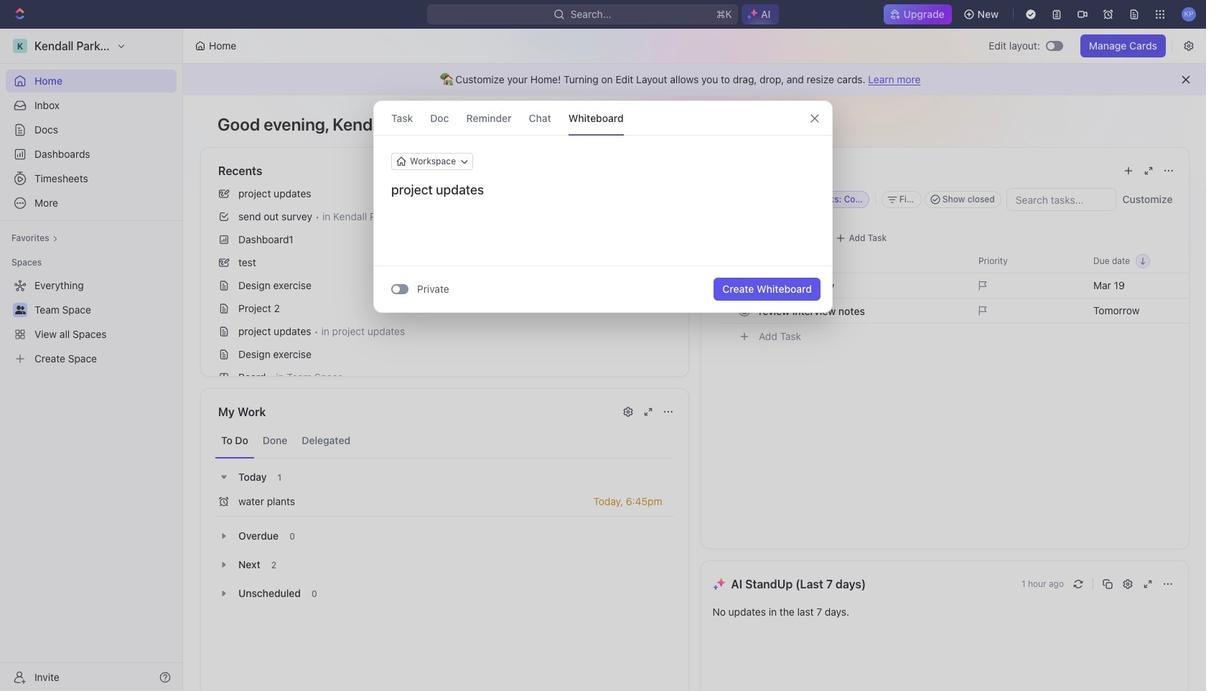 Task type: describe. For each thing, give the bounding box(es) containing it.
Name this Whiteboard... field
[[374, 182, 833, 199]]



Task type: vqa. For each thing, say whether or not it's contained in the screenshot.
space, , element
no



Task type: locate. For each thing, give the bounding box(es) containing it.
sidebar navigation
[[0, 29, 183, 692]]

Search tasks... text field
[[1007, 189, 1116, 211]]

tree inside sidebar navigation
[[6, 274, 177, 371]]

tree
[[6, 274, 177, 371]]

alert
[[183, 64, 1207, 96]]

tab list
[[216, 424, 674, 459]]

dialog
[[374, 101, 833, 313]]



